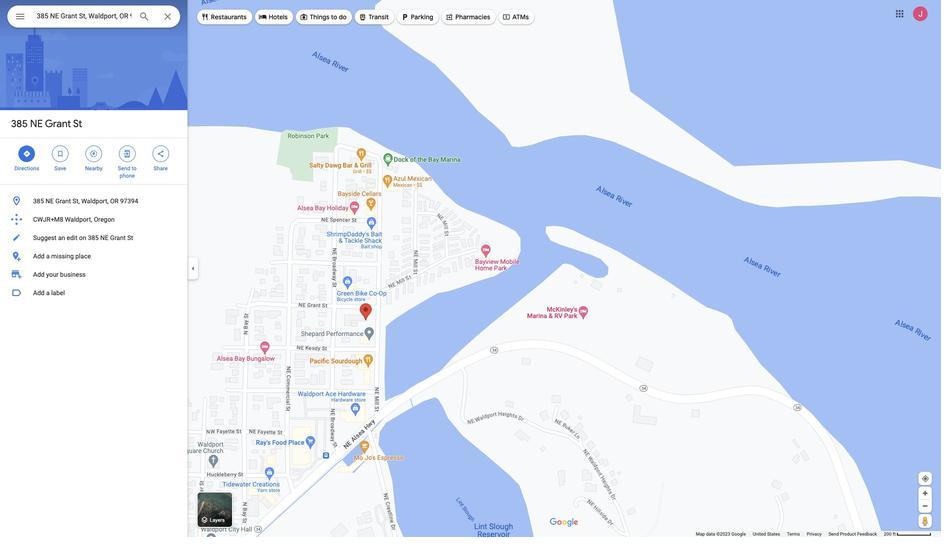 Task type: vqa. For each thing, say whether or not it's contained in the screenshot.


Task type: locate. For each thing, give the bounding box(es) containing it.

[[502, 12, 510, 22]]

0 vertical spatial 385
[[11, 118, 28, 130]]

grant left st,
[[55, 198, 71, 205]]

waldport, inside 385 ne grant st, waldport, or 97394 button
[[81, 198, 109, 205]]

0 vertical spatial waldport,
[[81, 198, 109, 205]]

to
[[331, 13, 337, 21], [132, 165, 136, 172]]

a left the label
[[46, 289, 50, 297]]

ne inside button
[[46, 198, 54, 205]]

parking
[[411, 13, 433, 21]]

0 vertical spatial ne
[[30, 118, 43, 130]]

0 vertical spatial to
[[331, 13, 337, 21]]

actions for 385 ne grant st region
[[0, 138, 187, 184]]

footer inside google maps element
[[696, 532, 884, 538]]

data
[[706, 532, 715, 537]]

add inside 'button'
[[33, 253, 45, 260]]

add down suggest
[[33, 253, 45, 260]]

97394
[[120, 198, 138, 205]]

st up actions for 385 ne grant st region
[[73, 118, 82, 130]]

 atms
[[502, 12, 529, 22]]

add inside button
[[33, 289, 45, 297]]

add a missing place
[[33, 253, 91, 260]]

product
[[840, 532, 856, 537]]

0 horizontal spatial to
[[132, 165, 136, 172]]

1 horizontal spatial send
[[829, 532, 839, 537]]

terms button
[[787, 532, 800, 538]]

send product feedback button
[[829, 532, 877, 538]]

1 vertical spatial st
[[127, 234, 133, 242]]

label
[[51, 289, 65, 297]]

385 right on
[[88, 234, 99, 242]]

pharmacies
[[455, 13, 490, 21]]

business
[[60, 271, 86, 278]]

0 vertical spatial send
[[118, 165, 130, 172]]

385 up 'cwjr+m8'
[[33, 198, 44, 205]]

show your location image
[[921, 475, 930, 483]]

2 horizontal spatial 385
[[88, 234, 99, 242]]

2 add from the top
[[33, 271, 45, 278]]

oregon
[[94, 216, 115, 223]]

2 horizontal spatial ne
[[100, 234, 108, 242]]

cwjr+m8 waldport, oregon button
[[0, 210, 187, 229]]

send left product
[[829, 532, 839, 537]]

385 ne grant st main content
[[0, 0, 187, 538]]

385
[[11, 118, 28, 130], [33, 198, 44, 205], [88, 234, 99, 242]]

1 vertical spatial send
[[829, 532, 839, 537]]

st inside suggest an edit on 385 ne grant st button
[[127, 234, 133, 242]]

send inside send product feedback button
[[829, 532, 839, 537]]

layers
[[210, 518, 225, 524]]

1 vertical spatial add
[[33, 271, 45, 278]]

footer containing map data ©2023 google
[[696, 532, 884, 538]]

ne for 385 ne grant st, waldport, or 97394
[[46, 198, 54, 205]]

grant for st,
[[55, 198, 71, 205]]

0 vertical spatial grant
[[45, 118, 71, 130]]

a inside 'button'
[[46, 253, 50, 260]]

a
[[46, 253, 50, 260], [46, 289, 50, 297]]

waldport, down st,
[[65, 216, 92, 223]]

st
[[73, 118, 82, 130], [127, 234, 133, 242]]

ne up the 
[[30, 118, 43, 130]]

feedback
[[857, 532, 877, 537]]

a left missing
[[46, 253, 50, 260]]

0 vertical spatial add
[[33, 253, 45, 260]]

transit
[[369, 13, 389, 21]]

2 vertical spatial 385
[[88, 234, 99, 242]]

None field
[[37, 11, 131, 22]]

save
[[54, 165, 66, 172]]

grant inside button
[[110, 234, 126, 242]]

st down 97394
[[127, 234, 133, 242]]

0 vertical spatial a
[[46, 253, 50, 260]]

385 inside button
[[33, 198, 44, 205]]

grant inside button
[[55, 198, 71, 205]]

a inside button
[[46, 289, 50, 297]]

cwjr+m8
[[33, 216, 63, 223]]

add for add your business
[[33, 271, 45, 278]]


[[259, 12, 267, 22]]

2 vertical spatial ne
[[100, 234, 108, 242]]

or
[[110, 198, 119, 205]]

send up phone
[[118, 165, 130, 172]]

to left do
[[331, 13, 337, 21]]

0 horizontal spatial 385
[[11, 118, 28, 130]]

waldport, up cwjr+m8 waldport, oregon button
[[81, 198, 109, 205]]

1 horizontal spatial to
[[331, 13, 337, 21]]

waldport, inside cwjr+m8 waldport, oregon button
[[65, 216, 92, 223]]

directions
[[14, 165, 39, 172]]

send inside send to phone
[[118, 165, 130, 172]]

1 horizontal spatial st
[[127, 234, 133, 242]]

1 vertical spatial grant
[[55, 198, 71, 205]]

to up phone
[[132, 165, 136, 172]]

grant
[[45, 118, 71, 130], [55, 198, 71, 205], [110, 234, 126, 242]]

things
[[310, 13, 329, 21]]

1 vertical spatial waldport,
[[65, 216, 92, 223]]


[[300, 12, 308, 22]]

restaurants
[[211, 13, 247, 21]]

your
[[46, 271, 59, 278]]

united states
[[753, 532, 780, 537]]

ne up 'cwjr+m8'
[[46, 198, 54, 205]]

385 ne grant st, waldport, or 97394
[[33, 198, 138, 205]]

3 add from the top
[[33, 289, 45, 297]]

0 horizontal spatial send
[[118, 165, 130, 172]]

1 vertical spatial a
[[46, 289, 50, 297]]

edit
[[67, 234, 77, 242]]

grant up 
[[45, 118, 71, 130]]

add left your
[[33, 271, 45, 278]]

add
[[33, 253, 45, 260], [33, 271, 45, 278], [33, 289, 45, 297]]

1 vertical spatial ne
[[46, 198, 54, 205]]


[[401, 12, 409, 22]]


[[90, 149, 98, 159]]


[[201, 12, 209, 22]]

0 vertical spatial st
[[73, 118, 82, 130]]

1 add from the top
[[33, 253, 45, 260]]

st,
[[73, 198, 80, 205]]

1 vertical spatial 385
[[33, 198, 44, 205]]

2 vertical spatial grant
[[110, 234, 126, 242]]

add left the label
[[33, 289, 45, 297]]

2 a from the top
[[46, 289, 50, 297]]

2 vertical spatial add
[[33, 289, 45, 297]]

1 horizontal spatial ne
[[46, 198, 54, 205]]

ne
[[30, 118, 43, 130], [46, 198, 54, 205], [100, 234, 108, 242]]

on
[[79, 234, 86, 242]]

ne down oregon
[[100, 234, 108, 242]]

send
[[118, 165, 130, 172], [829, 532, 839, 537]]

zoom out image
[[922, 503, 929, 510]]

 button
[[7, 6, 33, 29]]

1 a from the top
[[46, 253, 50, 260]]

1 vertical spatial to
[[132, 165, 136, 172]]

1 horizontal spatial 385
[[33, 198, 44, 205]]

grant down oregon
[[110, 234, 126, 242]]

phone
[[120, 173, 135, 179]]

385 ne grant st
[[11, 118, 82, 130]]

waldport,
[[81, 198, 109, 205], [65, 216, 92, 223]]

0 horizontal spatial ne
[[30, 118, 43, 130]]

 transit
[[359, 12, 389, 22]]

385 up the 
[[11, 118, 28, 130]]

add a label
[[33, 289, 65, 297]]

 search field
[[7, 6, 180, 29]]

footer
[[696, 532, 884, 538]]

suggest
[[33, 234, 56, 242]]



Task type: describe. For each thing, give the bounding box(es) containing it.
 things to do
[[300, 12, 347, 22]]

suggest an edit on 385 ne grant st
[[33, 234, 133, 242]]

add for add a label
[[33, 289, 45, 297]]

terms
[[787, 532, 800, 537]]

map
[[696, 532, 705, 537]]

200
[[884, 532, 892, 537]]

none field inside 385 ne grant st, waldport, or 97394 field
[[37, 11, 131, 22]]

add a missing place button
[[0, 247, 187, 266]]

privacy button
[[807, 532, 822, 538]]


[[23, 149, 31, 159]]


[[15, 10, 26, 23]]

add your business link
[[0, 266, 187, 284]]

google
[[731, 532, 746, 537]]


[[156, 149, 165, 159]]

385 for 385 ne grant st, waldport, or 97394
[[33, 198, 44, 205]]

cwjr+m8 waldport, oregon
[[33, 216, 115, 223]]

do
[[339, 13, 347, 21]]

to inside send to phone
[[132, 165, 136, 172]]

google account: james peterson  
(james.peterson1902@gmail.com) image
[[913, 6, 928, 21]]

send for send product feedback
[[829, 532, 839, 537]]

map data ©2023 google
[[696, 532, 746, 537]]


[[123, 149, 131, 159]]

to inside  things to do
[[331, 13, 337, 21]]

 hotels
[[259, 12, 288, 22]]

zoom in image
[[922, 490, 929, 497]]

 pharmacies
[[445, 12, 490, 22]]

a for label
[[46, 289, 50, 297]]

send product feedback
[[829, 532, 877, 537]]

grant for st
[[45, 118, 71, 130]]

share
[[154, 165, 168, 172]]

place
[[75, 253, 91, 260]]

nearby
[[85, 165, 102, 172]]

 parking
[[401, 12, 433, 22]]

collapse side panel image
[[188, 264, 198, 274]]

 restaurants
[[201, 12, 247, 22]]

385 NE Grant St, Waldport, OR 97394 field
[[7, 6, 180, 28]]

add your business
[[33, 271, 86, 278]]

privacy
[[807, 532, 822, 537]]


[[56, 149, 64, 159]]

385 for 385 ne grant st
[[11, 118, 28, 130]]

google maps element
[[0, 0, 941, 538]]

ne for 385 ne grant st
[[30, 118, 43, 130]]

united states button
[[753, 532, 780, 538]]

show street view coverage image
[[918, 515, 932, 528]]

add a label button
[[0, 284, 187, 302]]

missing
[[51, 253, 74, 260]]

ft
[[893, 532, 896, 537]]


[[445, 12, 453, 22]]

states
[[767, 532, 780, 537]]

a for missing
[[46, 253, 50, 260]]

200 ft button
[[884, 532, 931, 537]]

©2023
[[716, 532, 730, 537]]

send to phone
[[118, 165, 136, 179]]

0 horizontal spatial st
[[73, 118, 82, 130]]

send for send to phone
[[118, 165, 130, 172]]

200 ft
[[884, 532, 896, 537]]

385 ne grant st, waldport, or 97394 button
[[0, 192, 187, 210]]

an
[[58, 234, 65, 242]]

suggest an edit on 385 ne grant st button
[[0, 229, 187, 247]]

atms
[[512, 13, 529, 21]]

united
[[753, 532, 766, 537]]

385 inside button
[[88, 234, 99, 242]]

ne inside button
[[100, 234, 108, 242]]

add for add a missing place
[[33, 253, 45, 260]]

hotels
[[269, 13, 288, 21]]


[[359, 12, 367, 22]]



